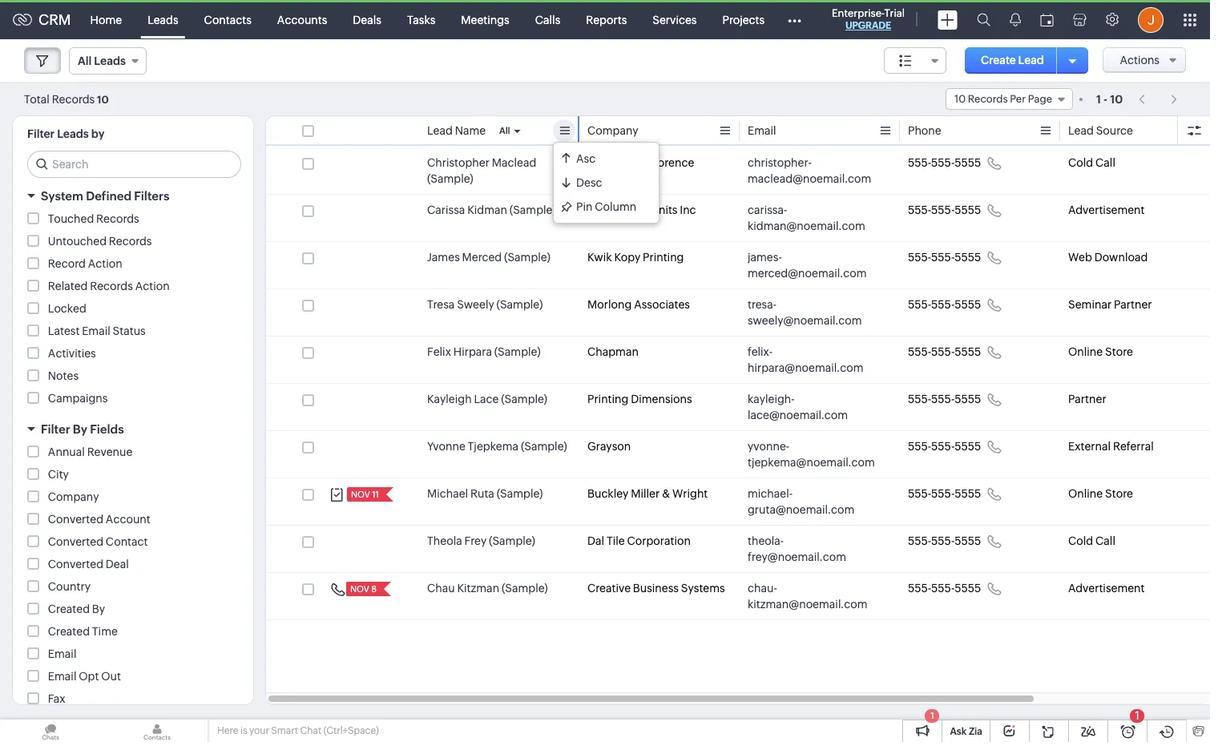Task type: describe. For each thing, give the bounding box(es) containing it.
ruta
[[471, 487, 494, 500]]

row group containing christopher maclead (sample)
[[266, 148, 1210, 620]]

here
[[217, 725, 238, 737]]

5555 for felix- hirpara@noemail.com
[[955, 346, 981, 358]]

michael-
[[748, 487, 793, 500]]

theola- frey@noemail.com link
[[748, 533, 876, 565]]

oh my goodknits inc
[[588, 204, 696, 216]]

lead inside button
[[1019, 54, 1044, 67]]

felix hirpara (sample)
[[427, 346, 541, 358]]

kidman@noemail.com
[[748, 220, 866, 232]]

buckley miller & wright
[[588, 487, 708, 500]]

grayson
[[588, 440, 631, 453]]

(sample) for yvonne tjepkema (sample)
[[521, 440, 567, 453]]

tjepkema@noemail.com
[[748, 456, 875, 469]]

wright
[[673, 487, 708, 500]]

records for related
[[90, 280, 133, 293]]

nov for michael
[[351, 490, 370, 499]]

meetings link
[[448, 0, 522, 39]]

converted contact
[[48, 535, 148, 548]]

Search text field
[[28, 152, 240, 177]]

contacts
[[204, 13, 252, 26]]

defined
[[86, 189, 132, 203]]

lead for lead name
[[427, 124, 453, 137]]

tresa- sweely@noemail.com link
[[748, 297, 876, 329]]

michael ruta (sample)
[[427, 487, 543, 500]]

email up fax
[[48, 670, 77, 683]]

fields
[[90, 422, 124, 436]]

555-555-5555 for yvonne- tjepkema@noemail.com
[[908, 440, 981, 453]]

latest email status
[[48, 325, 146, 337]]

of
[[633, 156, 647, 169]]

filter leads by
[[27, 127, 105, 140]]

yvonne- tjepkema@noemail.com
[[748, 440, 875, 469]]

leads for all leads
[[94, 55, 126, 67]]

projects link
[[710, 0, 778, 39]]

system defined filters
[[41, 189, 169, 203]]

records for untouched
[[109, 235, 152, 248]]

converted for converted deal
[[48, 558, 103, 571]]

email opt out
[[48, 670, 121, 683]]

online store for michael- gruta@noemail.com
[[1069, 487, 1133, 500]]

signals element
[[1000, 0, 1031, 39]]

lace@noemail.com
[[748, 409, 848, 422]]

oh
[[588, 204, 603, 216]]

(sample) for kayleigh lace (sample)
[[501, 393, 548, 406]]

555-555-5555 for tresa- sweely@noemail.com
[[908, 298, 981, 311]]

(sample) for carissa kidman (sample)
[[510, 204, 556, 216]]

calendar image
[[1041, 13, 1054, 26]]

morlong
[[588, 298, 632, 311]]

home link
[[77, 0, 135, 39]]

advertisement for chau- kitzman@noemail.com
[[1069, 582, 1145, 595]]

download
[[1095, 251, 1148, 264]]

records for 10
[[968, 93, 1008, 105]]

signals image
[[1010, 13, 1021, 26]]

creative
[[588, 582, 631, 595]]

my
[[606, 204, 621, 216]]

1 horizontal spatial 1
[[1097, 93, 1101, 105]]

created time
[[48, 625, 118, 638]]

pin column
[[576, 200, 637, 213]]

creative business systems
[[588, 582, 725, 595]]

james merced (sample) link
[[427, 249, 551, 265]]

seminar
[[1069, 298, 1112, 311]]

time
[[92, 625, 118, 638]]

records for touched
[[96, 212, 139, 225]]

fax
[[48, 693, 66, 705]]

(sample) for tresa sweely (sample)
[[497, 298, 543, 311]]

contacts link
[[191, 0, 264, 39]]

create menu element
[[928, 0, 968, 39]]

christopher
[[427, 156, 490, 169]]

lead name
[[427, 124, 486, 137]]

kwik kopy printing
[[588, 251, 684, 264]]

cold call for theola- frey@noemail.com
[[1069, 535, 1116, 548]]

5555 for tresa- sweely@noemail.com
[[955, 298, 981, 311]]

james merced (sample)
[[427, 251, 551, 264]]

10 Records Per Page field
[[946, 88, 1073, 110]]

create
[[981, 54, 1016, 67]]

10 for 1 - 10
[[1111, 93, 1123, 105]]

kitzman@noemail.com
[[748, 598, 868, 611]]

555-555-5555 for michael- gruta@noemail.com
[[908, 487, 981, 500]]

kayleigh- lace@noemail.com
[[748, 393, 848, 422]]

records for total
[[52, 93, 95, 105]]

city
[[48, 468, 69, 481]]

theola
[[427, 535, 462, 548]]

5555 for theola- frey@noemail.com
[[955, 535, 981, 548]]

online for michael- gruta@noemail.com
[[1069, 487, 1103, 500]]

email up christopher-
[[748, 124, 776, 137]]

filter by fields
[[41, 422, 124, 436]]

1 vertical spatial action
[[135, 280, 170, 293]]

chau kitzman (sample)
[[427, 582, 548, 595]]

8
[[371, 584, 377, 594]]

country
[[48, 580, 91, 593]]

lead for lead source
[[1069, 124, 1094, 137]]

profile element
[[1129, 0, 1174, 39]]

merced@noemail.com
[[748, 267, 867, 280]]

0 horizontal spatial printing
[[588, 393, 629, 406]]

column
[[595, 200, 637, 213]]

555-555-5555 for kayleigh- lace@noemail.com
[[908, 393, 981, 406]]

account
[[106, 513, 150, 526]]

crm
[[38, 11, 71, 28]]

seminar partner
[[1069, 298, 1152, 311]]

corporation
[[627, 535, 691, 548]]

rangoni of florence
[[588, 156, 694, 169]]

annual
[[48, 446, 85, 459]]

upgrade
[[846, 20, 891, 31]]

filter for filter by fields
[[41, 422, 70, 436]]

carissa kidman (sample)
[[427, 204, 556, 216]]

source
[[1096, 124, 1133, 137]]

michael- gruta@noemail.com link
[[748, 486, 876, 518]]

converted for converted contact
[[48, 535, 103, 548]]

name
[[455, 124, 486, 137]]

calls
[[535, 13, 561, 26]]

tresa sweely (sample) link
[[427, 297, 543, 313]]

cold for theola- frey@noemail.com
[[1069, 535, 1094, 548]]

kopy
[[614, 251, 641, 264]]

by
[[91, 127, 105, 140]]

(ctrl+space)
[[323, 725, 379, 737]]

all for all leads
[[78, 55, 92, 67]]

11
[[372, 490, 379, 499]]

all for all
[[499, 126, 510, 135]]

theola- frey@noemail.com
[[748, 535, 847, 564]]

james
[[427, 251, 460, 264]]

chats image
[[0, 720, 101, 742]]

1 horizontal spatial printing
[[643, 251, 684, 264]]

reports link
[[573, 0, 640, 39]]

asc
[[576, 152, 596, 165]]

james-
[[748, 251, 782, 264]]

0 horizontal spatial action
[[88, 257, 122, 270]]

5555 for carissa- kidman@noemail.com
[[955, 204, 981, 216]]

&
[[662, 487, 670, 500]]

buckley
[[588, 487, 629, 500]]

created for created time
[[48, 625, 90, 638]]

chau kitzman (sample) link
[[427, 580, 548, 596]]

email down created time
[[48, 648, 77, 661]]

smart
[[271, 725, 298, 737]]

carissa kidman (sample) link
[[427, 202, 556, 218]]

(sample) for james merced (sample)
[[504, 251, 551, 264]]

profile image
[[1138, 7, 1164, 32]]

5555 for yvonne- tjepkema@noemail.com
[[955, 440, 981, 453]]



Task type: locate. For each thing, give the bounding box(es) containing it.
store for felix- hirpara@noemail.com
[[1105, 346, 1133, 358]]

created
[[48, 603, 90, 616], [48, 625, 90, 638]]

frey
[[465, 535, 487, 548]]

1 horizontal spatial by
[[92, 603, 105, 616]]

1 created from the top
[[48, 603, 90, 616]]

3 5555 from the top
[[955, 251, 981, 264]]

meetings
[[461, 13, 510, 26]]

2 555-555-5555 from the top
[[908, 204, 981, 216]]

1 cold call from the top
[[1069, 156, 1116, 169]]

0 horizontal spatial all
[[78, 55, 92, 67]]

desc
[[576, 176, 602, 189]]

0 vertical spatial nov
[[351, 490, 370, 499]]

michael- gruta@noemail.com
[[748, 487, 855, 516]]

0 vertical spatial printing
[[643, 251, 684, 264]]

leads for filter leads by
[[57, 127, 89, 140]]

(sample) inside the 'christopher maclead (sample)'
[[427, 172, 474, 185]]

online store for felix- hirpara@noemail.com
[[1069, 346, 1133, 358]]

contacts image
[[107, 720, 208, 742]]

navigation
[[1131, 87, 1186, 111]]

sweely
[[457, 298, 494, 311]]

(sample) right hirpara
[[494, 346, 541, 358]]

converted up converted contact
[[48, 513, 103, 526]]

4 555-555-5555 from the top
[[908, 298, 981, 311]]

inc
[[680, 204, 696, 216]]

all up total records 10
[[78, 55, 92, 67]]

kayleigh
[[427, 393, 472, 406]]

lead left the source at the top of the page
[[1069, 124, 1094, 137]]

0 vertical spatial filter
[[27, 127, 55, 140]]

carissa
[[427, 204, 465, 216]]

1 cold from the top
[[1069, 156, 1094, 169]]

2 created from the top
[[48, 625, 90, 638]]

printing dimensions
[[588, 393, 692, 406]]

1 advertisement from the top
[[1069, 204, 1145, 216]]

4 5555 from the top
[[955, 298, 981, 311]]

1 vertical spatial converted
[[48, 535, 103, 548]]

0 vertical spatial all
[[78, 55, 92, 67]]

yvonne tjepkema (sample) link
[[427, 438, 567, 455]]

0 vertical spatial online
[[1069, 346, 1103, 358]]

hirpara
[[454, 346, 492, 358]]

leads inside field
[[94, 55, 126, 67]]

created down country
[[48, 603, 90, 616]]

(sample) right kidman
[[510, 204, 556, 216]]

systems
[[681, 582, 725, 595]]

10 for total records 10
[[97, 93, 109, 105]]

(sample) right the frey at bottom
[[489, 535, 535, 548]]

2 online from the top
[[1069, 487, 1103, 500]]

1 store from the top
[[1105, 346, 1133, 358]]

(sample) right the ruta
[[497, 487, 543, 500]]

1 vertical spatial created
[[48, 625, 90, 638]]

printing right kopy
[[643, 251, 684, 264]]

(sample) inside 'link'
[[494, 346, 541, 358]]

1 horizontal spatial partner
[[1114, 298, 1152, 311]]

filter down total
[[27, 127, 55, 140]]

1 horizontal spatial action
[[135, 280, 170, 293]]

1 online store from the top
[[1069, 346, 1133, 358]]

call
[[1096, 156, 1116, 169], [1096, 535, 1116, 548]]

kayleigh-
[[748, 393, 795, 406]]

5 5555 from the top
[[955, 346, 981, 358]]

partner
[[1114, 298, 1152, 311], [1069, 393, 1107, 406]]

online store down the seminar partner
[[1069, 346, 1133, 358]]

web download
[[1069, 251, 1148, 264]]

ask zia
[[950, 726, 983, 738]]

1 vertical spatial filter
[[41, 422, 70, 436]]

hirpara@noemail.com
[[748, 362, 864, 374]]

kayleigh lace (sample)
[[427, 393, 548, 406]]

nov for chau
[[350, 584, 369, 594]]

all inside field
[[78, 55, 92, 67]]

partner right seminar on the right of the page
[[1114, 298, 1152, 311]]

0 horizontal spatial company
[[48, 491, 99, 503]]

All Leads field
[[69, 47, 147, 75]]

carissa- kidman@noemail.com link
[[748, 202, 876, 234]]

create menu image
[[938, 10, 958, 29]]

2 converted from the top
[[48, 535, 103, 548]]

florence
[[649, 156, 694, 169]]

lead right create
[[1019, 54, 1044, 67]]

(sample) for felix hirpara (sample)
[[494, 346, 541, 358]]

555-555-5555
[[908, 156, 981, 169], [908, 204, 981, 216], [908, 251, 981, 264], [908, 298, 981, 311], [908, 346, 981, 358], [908, 393, 981, 406], [908, 440, 981, 453], [908, 487, 981, 500], [908, 535, 981, 548], [908, 582, 981, 595]]

theola frey (sample)
[[427, 535, 535, 548]]

christopher-
[[748, 156, 812, 169]]

0 vertical spatial company
[[588, 124, 639, 137]]

created by
[[48, 603, 105, 616]]

chau-
[[748, 582, 777, 595]]

notes
[[48, 370, 79, 382]]

by up time
[[92, 603, 105, 616]]

2 horizontal spatial 1
[[1135, 709, 1140, 722]]

10 inside field
[[955, 93, 966, 105]]

(sample) for theola frey (sample)
[[489, 535, 535, 548]]

cold for christopher- maclead@noemail.com
[[1069, 156, 1094, 169]]

1 vertical spatial online
[[1069, 487, 1103, 500]]

5555
[[955, 156, 981, 169], [955, 204, 981, 216], [955, 251, 981, 264], [955, 298, 981, 311], [955, 346, 981, 358], [955, 393, 981, 406], [955, 440, 981, 453], [955, 487, 981, 500], [955, 535, 981, 548], [955, 582, 981, 595]]

2 horizontal spatial 10
[[1111, 93, 1123, 105]]

company down the city
[[48, 491, 99, 503]]

dal tile corporation
[[588, 535, 691, 548]]

felix
[[427, 346, 451, 358]]

nov left 8
[[350, 584, 369, 594]]

555-555-5555 for carissa- kidman@noemail.com
[[908, 204, 981, 216]]

2 horizontal spatial lead
[[1069, 124, 1094, 137]]

2 cold from the top
[[1069, 535, 1094, 548]]

action up "status"
[[135, 280, 170, 293]]

1 vertical spatial all
[[499, 126, 510, 135]]

leads inside "link"
[[148, 13, 178, 26]]

0 vertical spatial cold
[[1069, 156, 1094, 169]]

0 horizontal spatial 10
[[97, 93, 109, 105]]

online down external
[[1069, 487, 1103, 500]]

your
[[249, 725, 269, 737]]

row group
[[266, 148, 1210, 620]]

nov 11
[[351, 490, 379, 499]]

3 555-555-5555 from the top
[[908, 251, 981, 264]]

nov inside nov 8 link
[[350, 584, 369, 594]]

merced
[[462, 251, 502, 264]]

records inside 10 records per page field
[[968, 93, 1008, 105]]

online
[[1069, 346, 1103, 358], [1069, 487, 1103, 500]]

nov inside nov 11 "link"
[[351, 490, 370, 499]]

None field
[[884, 47, 947, 74]]

555-555-5555 for james- merced@noemail.com
[[908, 251, 981, 264]]

0 vertical spatial cold call
[[1069, 156, 1116, 169]]

6 5555 from the top
[[955, 393, 981, 406]]

tasks link
[[394, 0, 448, 39]]

printing up the grayson
[[588, 393, 629, 406]]

search image
[[977, 13, 991, 26]]

james- merced@noemail.com link
[[748, 249, 876, 281]]

records up filter leads by at the top left of page
[[52, 93, 95, 105]]

kitzman
[[457, 582, 499, 595]]

5555 for kayleigh- lace@noemail.com
[[955, 393, 981, 406]]

filter up annual
[[41, 422, 70, 436]]

(sample) right kitzman
[[502, 582, 548, 595]]

records down record action
[[90, 280, 133, 293]]

by inside dropdown button
[[73, 422, 87, 436]]

5555 for chau- kitzman@noemail.com
[[955, 582, 981, 595]]

0 horizontal spatial partner
[[1069, 393, 1107, 406]]

maclead
[[492, 156, 537, 169]]

1 vertical spatial call
[[1096, 535, 1116, 548]]

10 5555 from the top
[[955, 582, 981, 595]]

(sample) for chau kitzman (sample)
[[502, 582, 548, 595]]

all up maclead
[[499, 126, 510, 135]]

by up annual revenue
[[73, 422, 87, 436]]

2 advertisement from the top
[[1069, 582, 1145, 595]]

christopher maclead (sample)
[[427, 156, 537, 185]]

10 up by
[[97, 93, 109, 105]]

1 horizontal spatial all
[[499, 126, 510, 135]]

call for christopher- maclead@noemail.com
[[1096, 156, 1116, 169]]

0 vertical spatial converted
[[48, 513, 103, 526]]

5 555-555-5555 from the top
[[908, 346, 981, 358]]

(sample) right lace
[[501, 393, 548, 406]]

1 horizontal spatial leads
[[94, 55, 126, 67]]

1 horizontal spatial lead
[[1019, 54, 1044, 67]]

2 horizontal spatial leads
[[148, 13, 178, 26]]

1 online from the top
[[1069, 346, 1103, 358]]

nov left 11
[[351, 490, 370, 499]]

Other Modules field
[[778, 7, 812, 32]]

lace
[[474, 393, 499, 406]]

0 vertical spatial leads
[[148, 13, 178, 26]]

create lead button
[[965, 47, 1060, 74]]

7 555-555-5555 from the top
[[908, 440, 981, 453]]

partner up external
[[1069, 393, 1107, 406]]

converted up converted deal
[[48, 535, 103, 548]]

converted for converted account
[[48, 513, 103, 526]]

1 vertical spatial nov
[[350, 584, 369, 594]]

action up related records action
[[88, 257, 122, 270]]

1 5555 from the top
[[955, 156, 981, 169]]

touched
[[48, 212, 94, 225]]

deals link
[[340, 0, 394, 39]]

lead left the name
[[427, 124, 453, 137]]

deals
[[353, 13, 382, 26]]

0 vertical spatial store
[[1105, 346, 1133, 358]]

calls link
[[522, 0, 573, 39]]

1 vertical spatial leads
[[94, 55, 126, 67]]

(sample) down christopher
[[427, 172, 474, 185]]

0 horizontal spatial by
[[73, 422, 87, 436]]

0 vertical spatial created
[[48, 603, 90, 616]]

leads left by
[[57, 127, 89, 140]]

actions
[[1120, 54, 1160, 67]]

store for michael- gruta@noemail.com
[[1105, 487, 1133, 500]]

tresa- sweely@noemail.com
[[748, 298, 862, 327]]

here is your smart chat (ctrl+space)
[[217, 725, 379, 737]]

all leads
[[78, 55, 126, 67]]

cold call for christopher- maclead@noemail.com
[[1069, 156, 1116, 169]]

leads down home link
[[94, 55, 126, 67]]

0 vertical spatial online store
[[1069, 346, 1133, 358]]

goodknits
[[624, 204, 678, 216]]

1 converted from the top
[[48, 513, 103, 526]]

tasks
[[407, 13, 436, 26]]

created down created by
[[48, 625, 90, 638]]

555-555-5555 for theola- frey@noemail.com
[[908, 535, 981, 548]]

1 vertical spatial cold call
[[1069, 535, 1116, 548]]

1 vertical spatial printing
[[588, 393, 629, 406]]

1 vertical spatial store
[[1105, 487, 1133, 500]]

6 555-555-5555 from the top
[[908, 393, 981, 406]]

(sample) right merced
[[504, 251, 551, 264]]

10 right - on the top right
[[1111, 93, 1123, 105]]

converted up country
[[48, 558, 103, 571]]

cold call
[[1069, 156, 1116, 169], [1069, 535, 1116, 548]]

8 5555 from the top
[[955, 487, 981, 500]]

call for theola- frey@noemail.com
[[1096, 535, 1116, 548]]

size image
[[900, 54, 912, 68]]

555-555-5555 for felix- hirpara@noemail.com
[[908, 346, 981, 358]]

0 horizontal spatial 1
[[931, 711, 934, 721]]

2 online store from the top
[[1069, 487, 1133, 500]]

10 records per page
[[955, 93, 1053, 105]]

records down defined
[[96, 212, 139, 225]]

nov 8 link
[[346, 582, 378, 596]]

0 horizontal spatial lead
[[427, 124, 453, 137]]

total
[[24, 93, 50, 105]]

enterprise-trial upgrade
[[832, 7, 905, 31]]

record action
[[48, 257, 122, 270]]

9 5555 from the top
[[955, 535, 981, 548]]

chau- kitzman@noemail.com link
[[748, 580, 876, 612]]

by for filter
[[73, 422, 87, 436]]

(sample) right sweely
[[497, 298, 543, 311]]

lead source
[[1069, 124, 1133, 137]]

555-555-5555 for christopher- maclead@noemail.com
[[908, 156, 981, 169]]

system defined filters button
[[13, 182, 253, 210]]

page
[[1028, 93, 1053, 105]]

10 left per on the right of page
[[955, 93, 966, 105]]

records left per on the right of page
[[968, 93, 1008, 105]]

1 call from the top
[[1096, 156, 1116, 169]]

2 vertical spatial leads
[[57, 127, 89, 140]]

record
[[48, 257, 86, 270]]

0 vertical spatial partner
[[1114, 298, 1152, 311]]

online down seminar on the right of the page
[[1069, 346, 1103, 358]]

1 horizontal spatial 10
[[955, 93, 966, 105]]

2 store from the top
[[1105, 487, 1133, 500]]

0 vertical spatial by
[[73, 422, 87, 436]]

christopher- maclead@noemail.com
[[748, 156, 872, 185]]

0 vertical spatial action
[[88, 257, 122, 270]]

9 555-555-5555 from the top
[[908, 535, 981, 548]]

10 555-555-5555 from the top
[[908, 582, 981, 595]]

0 vertical spatial advertisement
[[1069, 204, 1145, 216]]

5555 for james- merced@noemail.com
[[955, 251, 981, 264]]

555-555-5555 for chau- kitzman@noemail.com
[[908, 582, 981, 595]]

1 horizontal spatial company
[[588, 124, 639, 137]]

(sample) right tjepkema
[[521, 440, 567, 453]]

2 vertical spatial converted
[[48, 558, 103, 571]]

2 call from the top
[[1096, 535, 1116, 548]]

by for created
[[92, 603, 105, 616]]

8 555-555-5555 from the top
[[908, 487, 981, 500]]

0 vertical spatial call
[[1096, 156, 1116, 169]]

search element
[[968, 0, 1000, 39]]

2 cold call from the top
[[1069, 535, 1116, 548]]

2 5555 from the top
[[955, 204, 981, 216]]

status
[[113, 325, 146, 337]]

carissa-
[[748, 204, 787, 216]]

555-
[[908, 156, 932, 169], [932, 156, 955, 169], [908, 204, 932, 216], [932, 204, 955, 216], [908, 251, 932, 264], [932, 251, 955, 264], [908, 298, 932, 311], [932, 298, 955, 311], [908, 346, 932, 358], [932, 346, 955, 358], [908, 393, 932, 406], [932, 393, 955, 406], [908, 440, 932, 453], [932, 440, 955, 453], [908, 487, 932, 500], [932, 487, 955, 500], [908, 535, 932, 548], [932, 535, 955, 548], [908, 582, 932, 595], [932, 582, 955, 595]]

1 vertical spatial partner
[[1069, 393, 1107, 406]]

accounts
[[277, 13, 327, 26]]

10 inside total records 10
[[97, 93, 109, 105]]

email right latest
[[82, 325, 110, 337]]

1 vertical spatial advertisement
[[1069, 582, 1145, 595]]

company up the rangoni
[[588, 124, 639, 137]]

miller
[[631, 487, 660, 500]]

1 vertical spatial cold
[[1069, 535, 1094, 548]]

3 converted from the top
[[48, 558, 103, 571]]

crm link
[[13, 11, 71, 28]]

1 vertical spatial by
[[92, 603, 105, 616]]

records down touched records
[[109, 235, 152, 248]]

carissa- kidman@noemail.com
[[748, 204, 866, 232]]

5555 for christopher- maclead@noemail.com
[[955, 156, 981, 169]]

per
[[1010, 93, 1026, 105]]

1 555-555-5555 from the top
[[908, 156, 981, 169]]

email
[[748, 124, 776, 137], [82, 325, 110, 337], [48, 648, 77, 661], [48, 670, 77, 683]]

james- merced@noemail.com
[[748, 251, 867, 280]]

online store down external referral
[[1069, 487, 1133, 500]]

store
[[1105, 346, 1133, 358], [1105, 487, 1133, 500]]

1 - 10
[[1097, 93, 1123, 105]]

store down external referral
[[1105, 487, 1133, 500]]

reports
[[586, 13, 627, 26]]

0 horizontal spatial leads
[[57, 127, 89, 140]]

7 5555 from the top
[[955, 440, 981, 453]]

created for created by
[[48, 603, 90, 616]]

christopher maclead (sample) link
[[427, 155, 572, 187]]

filter for filter leads by
[[27, 127, 55, 140]]

store down the seminar partner
[[1105, 346, 1133, 358]]

sweely@noemail.com
[[748, 314, 862, 327]]

1 vertical spatial company
[[48, 491, 99, 503]]

(sample) inside "link"
[[497, 487, 543, 500]]

5555 for michael- gruta@noemail.com
[[955, 487, 981, 500]]

phone
[[908, 124, 942, 137]]

1 vertical spatial online store
[[1069, 487, 1133, 500]]

pin
[[576, 200, 593, 213]]

filter inside dropdown button
[[41, 422, 70, 436]]

advertisement for carissa- kidman@noemail.com
[[1069, 204, 1145, 216]]

(sample) for christopher maclead (sample)
[[427, 172, 474, 185]]

(sample) for michael ruta (sample)
[[497, 487, 543, 500]]

online for felix- hirpara@noemail.com
[[1069, 346, 1103, 358]]

leads right home
[[148, 13, 178, 26]]



Task type: vqa. For each thing, say whether or not it's contained in the screenshot.


